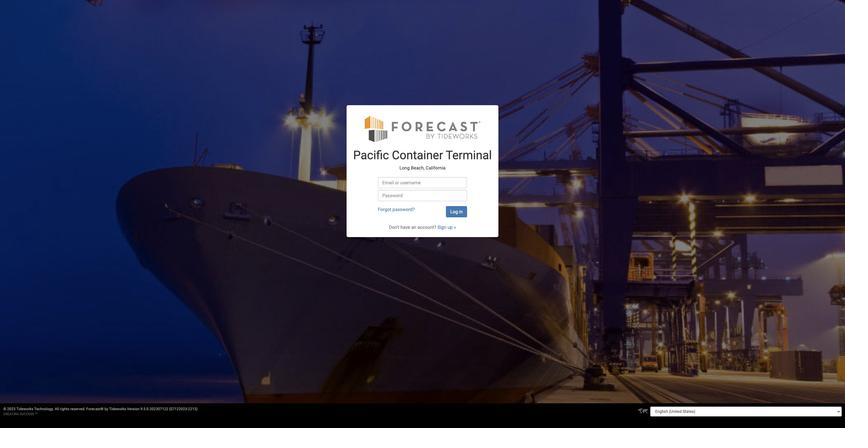 Task type: vqa. For each thing, say whether or not it's contained in the screenshot.
Ves/Voy: for APHU7201106
no



Task type: describe. For each thing, give the bounding box(es) containing it.
don't
[[389, 225, 400, 230]]

california
[[426, 165, 446, 171]]

account?
[[418, 225, 437, 230]]

forgot
[[378, 207, 392, 212]]

rights
[[60, 408, 69, 412]]

log
[[451, 209, 458, 215]]

Password password field
[[378, 190, 467, 202]]

beach,
[[411, 165, 425, 171]]

forgot password? log in
[[378, 207, 463, 215]]

2023
[[7, 408, 15, 412]]

sign up » link
[[438, 225, 456, 230]]

log in button
[[446, 206, 467, 218]]

technology.
[[34, 408, 54, 412]]

have
[[401, 225, 410, 230]]

1 tideworks from the left
[[16, 408, 33, 412]]

reserved.
[[70, 408, 85, 412]]

long
[[400, 165, 410, 171]]

sign
[[438, 225, 447, 230]]

forgot password? link
[[378, 207, 415, 212]]

pacific
[[353, 149, 389, 163]]

up
[[448, 225, 453, 230]]

Email or username text field
[[378, 177, 467, 189]]

forecast®
[[86, 408, 104, 412]]

success
[[20, 413, 34, 416]]

don't have an account? sign up »
[[389, 225, 456, 230]]

forecast® by tideworks image
[[365, 115, 481, 143]]



Task type: locate. For each thing, give the bounding box(es) containing it.
2213)
[[188, 408, 198, 412]]

℠
[[35, 413, 37, 416]]

by
[[104, 408, 108, 412]]

in
[[459, 209, 463, 215]]

2 tideworks from the left
[[109, 408, 126, 412]]

(07122023-
[[169, 408, 188, 412]]

9.5.0.202307122
[[140, 408, 168, 412]]

0 horizontal spatial tideworks
[[16, 408, 33, 412]]

all
[[55, 408, 59, 412]]

tideworks
[[16, 408, 33, 412], [109, 408, 126, 412]]

tideworks right by
[[109, 408, 126, 412]]

version
[[127, 408, 140, 412]]

terminal
[[446, 149, 492, 163]]

1 horizontal spatial tideworks
[[109, 408, 126, 412]]

an
[[412, 225, 417, 230]]

creating
[[3, 413, 19, 416]]

tideworks up "success"
[[16, 408, 33, 412]]

© 2023 tideworks technology. all rights reserved. forecast® by tideworks version 9.5.0.202307122 (07122023-2213) creating success ℠
[[3, 408, 198, 416]]

container
[[392, 149, 443, 163]]

password?
[[393, 207, 415, 212]]

»
[[454, 225, 456, 230]]

pacific container terminal long beach, california
[[353, 149, 492, 171]]

©
[[3, 408, 6, 412]]



